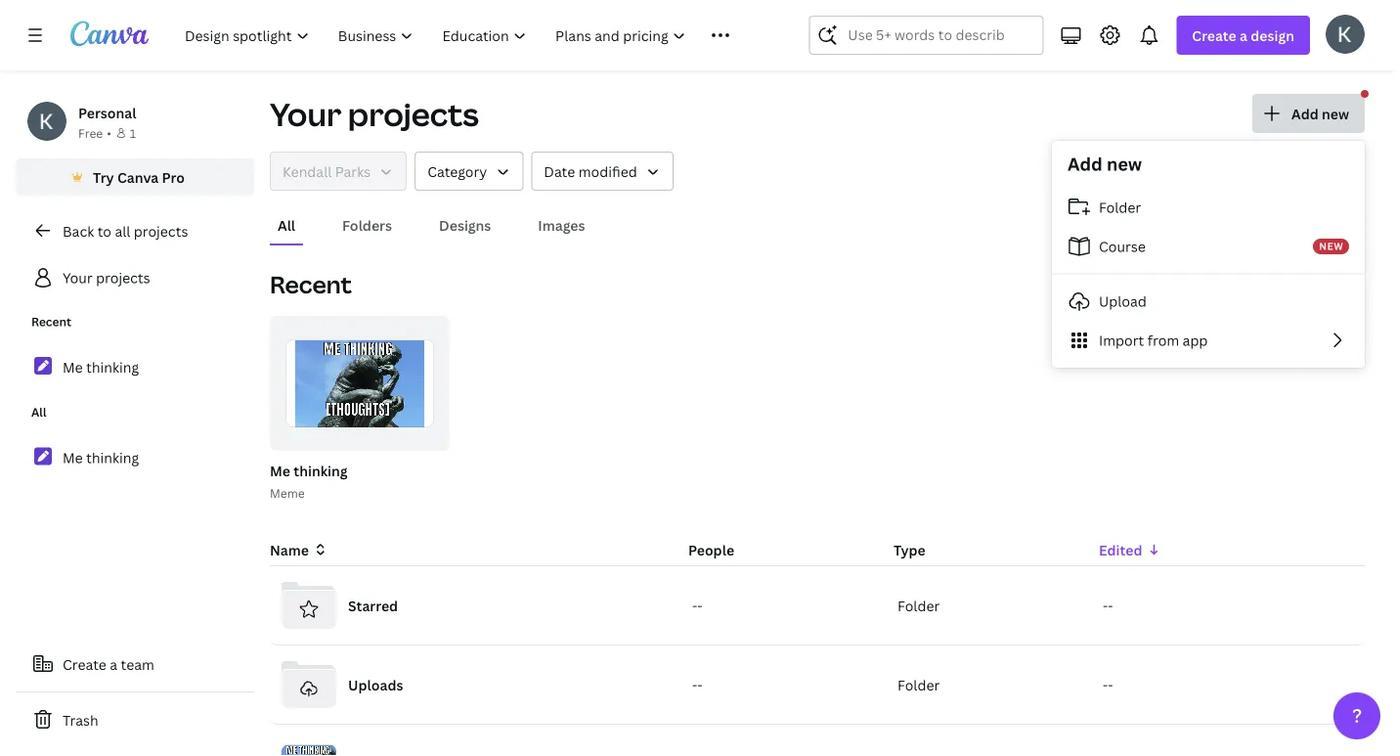 Task type: locate. For each thing, give the bounding box(es) containing it.
0 vertical spatial all
[[278, 216, 295, 234]]

Category button
[[415, 152, 524, 191]]

1 vertical spatial a
[[110, 655, 117, 673]]

2 vertical spatial projects
[[96, 268, 150, 287]]

0 horizontal spatial add
[[1068, 152, 1103, 176]]

create a team
[[63, 655, 154, 673]]

1 vertical spatial folder
[[898, 596, 940, 615]]

0 horizontal spatial create
[[63, 655, 106, 673]]

create a design
[[1193, 26, 1295, 45]]

add down design
[[1292, 104, 1319, 123]]

from
[[1148, 331, 1180, 350]]

a for design
[[1240, 26, 1248, 45]]

images
[[538, 216, 585, 234]]

free •
[[78, 125, 111, 141]]

your projects link
[[16, 258, 254, 297]]

try canva pro
[[93, 168, 185, 186]]

new inside dropdown button
[[1322, 104, 1350, 123]]

pro
[[162, 168, 185, 186]]

0 horizontal spatial a
[[110, 655, 117, 673]]

add new up course
[[1068, 152, 1143, 176]]

create left team
[[63, 655, 106, 673]]

trash link
[[16, 700, 254, 739]]

your projects
[[270, 93, 479, 135], [63, 268, 150, 287]]

to
[[97, 222, 111, 240]]

course
[[1099, 237, 1146, 256]]

trash
[[63, 711, 98, 729]]

1 me thinking from the top
[[63, 358, 139, 376]]

create
[[1193, 26, 1237, 45], [63, 655, 106, 673]]

your
[[270, 93, 342, 135], [63, 268, 93, 287]]

create for create a team
[[63, 655, 106, 673]]

0 vertical spatial add
[[1292, 104, 1319, 123]]

new
[[1320, 240, 1344, 253]]

your down the back
[[63, 268, 93, 287]]

add up course
[[1068, 152, 1103, 176]]

add new
[[1292, 104, 1350, 123], [1068, 152, 1143, 176]]

me for second 'me thinking' link from the top
[[63, 448, 83, 467]]

-
[[693, 596, 698, 615], [698, 596, 703, 615], [1103, 596, 1109, 615], [1109, 596, 1114, 615], [693, 675, 698, 694], [698, 675, 703, 694], [1103, 675, 1109, 694], [1109, 675, 1114, 694]]

0 vertical spatial me thinking link
[[16, 346, 254, 388]]

folder for uploads
[[898, 675, 940, 694]]

menu
[[1052, 188, 1365, 360]]

0 horizontal spatial all
[[31, 404, 46, 420]]

0 vertical spatial a
[[1240, 26, 1248, 45]]

recent down all button
[[270, 268, 352, 300]]

your up kendall
[[270, 93, 342, 135]]

1 vertical spatial recent
[[31, 313, 71, 330]]

new
[[1322, 104, 1350, 123], [1107, 152, 1143, 176]]

0 horizontal spatial your
[[63, 268, 93, 287]]

1 horizontal spatial your projects
[[270, 93, 479, 135]]

recent
[[270, 268, 352, 300], [31, 313, 71, 330]]

1 horizontal spatial a
[[1240, 26, 1248, 45]]

0 vertical spatial me thinking
[[63, 358, 139, 376]]

1 horizontal spatial add
[[1292, 104, 1319, 123]]

name
[[270, 540, 309, 559]]

0 vertical spatial your projects
[[270, 93, 479, 135]]

a
[[1240, 26, 1248, 45], [110, 655, 117, 673]]

kendall parks image
[[1326, 14, 1365, 54]]

thinking for second 'me thinking' link from the bottom
[[86, 358, 139, 376]]

a inside button
[[110, 655, 117, 673]]

your projects up parks
[[270, 93, 479, 135]]

new up course
[[1107, 152, 1143, 176]]

1 horizontal spatial your
[[270, 93, 342, 135]]

Search search field
[[848, 17, 1005, 54]]

thinking
[[86, 358, 139, 376], [86, 448, 139, 467], [294, 461, 348, 480]]

1
[[130, 125, 136, 141]]

a inside dropdown button
[[1240, 26, 1248, 45]]

a left team
[[110, 655, 117, 673]]

design
[[1251, 26, 1295, 45]]

recent down your projects link
[[31, 313, 71, 330]]

projects down "all"
[[96, 268, 150, 287]]

folder inside button
[[1099, 198, 1142, 217]]

category
[[428, 162, 487, 180]]

create inside dropdown button
[[1193, 26, 1237, 45]]

1 horizontal spatial recent
[[270, 268, 352, 300]]

None search field
[[809, 16, 1044, 55]]

Date modified button
[[531, 152, 674, 191]]

1 vertical spatial your projects
[[63, 268, 150, 287]]

0 vertical spatial folder
[[1099, 198, 1142, 217]]

1 horizontal spatial all
[[278, 216, 295, 234]]

date modified
[[544, 162, 638, 180]]

back to all projects link
[[16, 211, 254, 250]]

projects up category
[[348, 93, 479, 135]]

1 vertical spatial create
[[63, 655, 106, 673]]

1 horizontal spatial add new
[[1292, 104, 1350, 123]]

0 horizontal spatial new
[[1107, 152, 1143, 176]]

me thinking
[[63, 358, 139, 376], [63, 448, 139, 467]]

import
[[1099, 331, 1145, 350]]

back
[[63, 222, 94, 240]]

--
[[693, 596, 703, 615], [1103, 596, 1114, 615], [693, 675, 703, 694], [1103, 675, 1114, 694]]

add
[[1292, 104, 1319, 123], [1068, 152, 1103, 176]]

app
[[1183, 331, 1208, 350]]

kendall
[[283, 162, 332, 180]]

people
[[689, 540, 735, 559]]

a left design
[[1240, 26, 1248, 45]]

designs
[[439, 216, 491, 234]]

me
[[63, 358, 83, 376], [63, 448, 83, 467], [270, 461, 290, 480]]

projects
[[348, 93, 479, 135], [134, 222, 188, 240], [96, 268, 150, 287]]

import from app button
[[1052, 321, 1365, 360]]

1 horizontal spatial new
[[1322, 104, 1350, 123]]

folder
[[1099, 198, 1142, 217], [898, 596, 940, 615], [898, 675, 940, 694]]

1 vertical spatial me thinking
[[63, 448, 139, 467]]

1 vertical spatial add new
[[1068, 152, 1143, 176]]

create inside button
[[63, 655, 106, 673]]

1 vertical spatial me thinking link
[[16, 437, 254, 478]]

1 vertical spatial new
[[1107, 152, 1143, 176]]

your projects down to
[[63, 268, 150, 287]]

new down kendall parks icon
[[1322, 104, 1350, 123]]

top level navigation element
[[172, 16, 762, 55], [172, 16, 762, 55]]

all
[[278, 216, 295, 234], [31, 404, 46, 420]]

0 vertical spatial new
[[1322, 104, 1350, 123]]

create for create a design
[[1193, 26, 1237, 45]]

back to all projects
[[63, 222, 188, 240]]

1 horizontal spatial create
[[1193, 26, 1237, 45]]

2 vertical spatial folder
[[898, 675, 940, 694]]

all
[[115, 222, 130, 240]]

0 vertical spatial create
[[1193, 26, 1237, 45]]

0 vertical spatial add new
[[1292, 104, 1350, 123]]

import from app
[[1099, 331, 1208, 350]]

folders
[[342, 216, 392, 234]]

1 vertical spatial add
[[1068, 152, 1103, 176]]

free
[[78, 125, 103, 141]]

2 me thinking from the top
[[63, 448, 139, 467]]

me inside me thinking meme
[[270, 461, 290, 480]]

projects right "all"
[[134, 222, 188, 240]]

all inside button
[[278, 216, 295, 234]]

add new down kendall parks icon
[[1292, 104, 1350, 123]]

1 me thinking link from the top
[[16, 346, 254, 388]]

menu containing folder
[[1052, 188, 1365, 360]]

create left design
[[1193, 26, 1237, 45]]

me thinking link
[[16, 346, 254, 388], [16, 437, 254, 478]]



Task type: vqa. For each thing, say whether or not it's contained in the screenshot.
the 'Create a team' button
yes



Task type: describe. For each thing, give the bounding box(es) containing it.
starred
[[348, 596, 398, 615]]

0 horizontal spatial your projects
[[63, 268, 150, 287]]

1 vertical spatial all
[[31, 404, 46, 420]]

2 me thinking link from the top
[[16, 437, 254, 478]]

0 vertical spatial your
[[270, 93, 342, 135]]

me thinking for second 'me thinking' link from the top
[[63, 448, 139, 467]]

try
[[93, 168, 114, 186]]

0 horizontal spatial recent
[[31, 313, 71, 330]]

designs button
[[431, 206, 499, 244]]

•
[[107, 125, 111, 141]]

meme
[[270, 485, 305, 501]]

parks
[[335, 162, 371, 180]]

images button
[[530, 206, 593, 244]]

create a team button
[[16, 645, 254, 684]]

name button
[[270, 539, 329, 560]]

all button
[[270, 206, 303, 244]]

create a design button
[[1177, 16, 1311, 55]]

folder for starred
[[898, 596, 940, 615]]

upload
[[1099, 292, 1147, 311]]

1 vertical spatial projects
[[134, 222, 188, 240]]

me for second 'me thinking' link from the bottom
[[63, 358, 83, 376]]

try canva pro button
[[16, 158, 254, 196]]

1 vertical spatial your
[[63, 268, 93, 287]]

me thinking button
[[270, 459, 348, 483]]

thinking inside me thinking meme
[[294, 461, 348, 480]]

type
[[894, 540, 926, 559]]

0 vertical spatial recent
[[270, 268, 352, 300]]

upload button
[[1052, 282, 1365, 321]]

a for team
[[110, 655, 117, 673]]

add new button
[[1253, 94, 1365, 133]]

me thinking for second 'me thinking' link from the bottom
[[63, 358, 139, 376]]

edited button
[[1099, 539, 1289, 560]]

folders button
[[335, 206, 400, 244]]

me thinking meme
[[270, 461, 348, 501]]

folder button
[[1052, 188, 1365, 227]]

edited
[[1099, 540, 1143, 559]]

0 horizontal spatial add new
[[1068, 152, 1143, 176]]

date
[[544, 162, 575, 180]]

kendall parks
[[283, 162, 371, 180]]

add new inside dropdown button
[[1292, 104, 1350, 123]]

canva
[[117, 168, 159, 186]]

modified
[[579, 162, 638, 180]]

uploads
[[348, 675, 403, 694]]

0 vertical spatial projects
[[348, 93, 479, 135]]

Owner button
[[270, 152, 407, 191]]

team
[[121, 655, 154, 673]]

thinking for second 'me thinking' link from the top
[[86, 448, 139, 467]]

personal
[[78, 103, 136, 122]]

add inside dropdown button
[[1292, 104, 1319, 123]]



